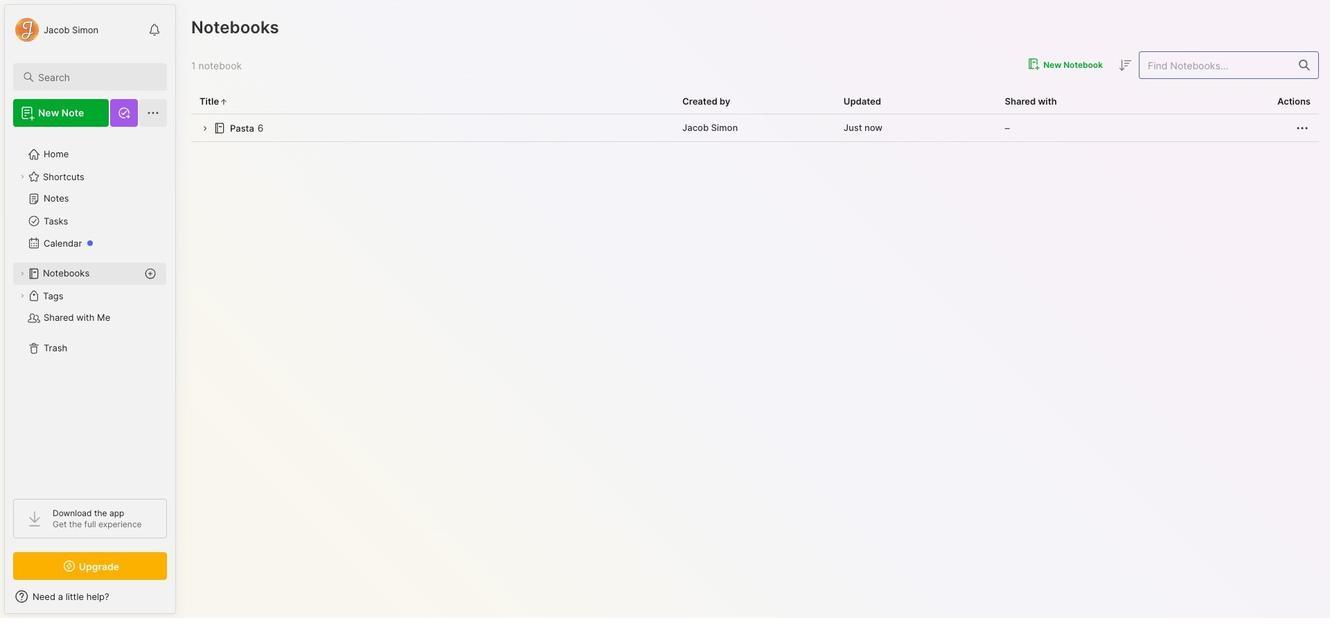 Task type: vqa. For each thing, say whether or not it's contained in the screenshot.
Create new tag image
no



Task type: locate. For each thing, give the bounding box(es) containing it.
sort options image
[[1117, 57, 1134, 74]]

click to collapse image
[[175, 593, 185, 609]]

row
[[191, 114, 1320, 142]]

None search field
[[38, 69, 155, 85]]

tree inside main element
[[5, 135, 175, 487]]

Account field
[[13, 16, 99, 44]]

expand tags image
[[18, 292, 26, 300]]

tree
[[5, 135, 175, 487]]



Task type: describe. For each thing, give the bounding box(es) containing it.
expand notebooks image
[[18, 270, 26, 278]]

Search text field
[[38, 71, 155, 84]]

WHAT'S NEW field
[[5, 586, 175, 608]]

more actions image
[[1295, 120, 1311, 136]]

More actions field
[[1295, 119, 1311, 136]]

Find Notebooks… text field
[[1140, 54, 1291, 77]]

none search field inside main element
[[38, 69, 155, 85]]

main element
[[0, 0, 180, 618]]

Sort field
[[1117, 57, 1134, 74]]

arrow image
[[200, 124, 210, 134]]



